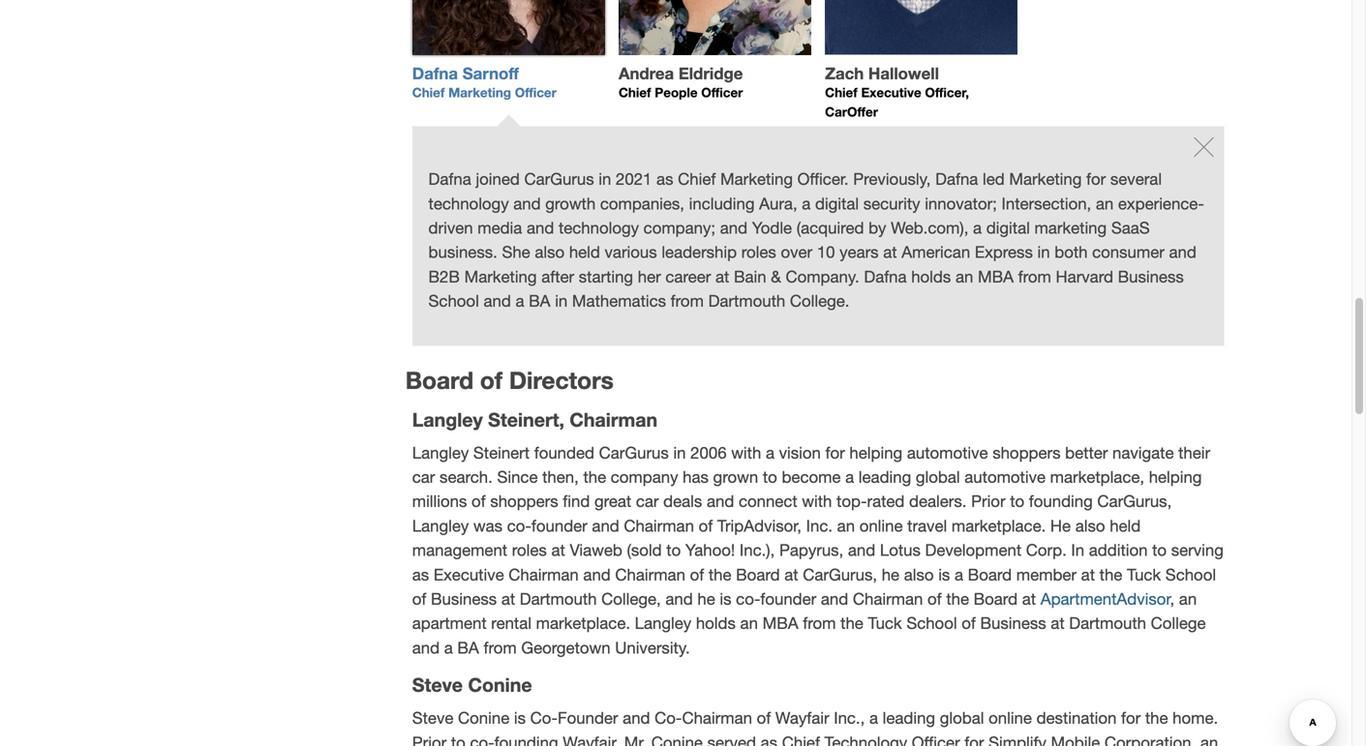 Task type: vqa. For each thing, say whether or not it's contained in the screenshot.
topmost Click
no



Task type: locate. For each thing, give the bounding box(es) containing it.
0 horizontal spatial prior
[[412, 733, 447, 747]]

addition
[[1089, 541, 1148, 560]]

car down company
[[636, 492, 659, 511]]

1 horizontal spatial school
[[907, 614, 958, 633]]

from down rental
[[484, 639, 517, 658]]

cargurus,
[[1098, 492, 1172, 511], [803, 565, 878, 584]]

0 vertical spatial mba
[[978, 267, 1014, 286]]

1 vertical spatial founding
[[495, 733, 559, 747]]

1 horizontal spatial car
[[636, 492, 659, 511]]

for inside langley steinert founded cargurus in 2006 with a vision for helping automotive shoppers better navigate their car search. since then, the company has grown to become a leading global automotive marketplace, helping millions of shoppers find great car deals and connect with top-rated dealers. prior to founding cargurus, langley was co-founder and chairman of tripadvisor, inc. an online travel marketplace. he also held management roles at viaweb (sold to yahoo! inc.), papyrus, and lotus development corp. in addition to serving as executive chairman and chairman of the board at cargurus, he also is a board member at the tuck school of business at dartmouth college, and he is co-founder and chairman of the board at
[[826, 443, 845, 462]]

aura,
[[759, 194, 798, 213]]

conine for steve conine is co-founder and co-chairman of wayfair inc., a leading global online destination for the home. prior to co-founding wayfair, mr. conine served as chief technology officer for simplify mobile corporation, a
[[458, 709, 510, 728]]

with up 'grown'
[[731, 443, 762, 462]]

dartmouth down apartmentadvisor 'link'
[[1070, 614, 1147, 633]]

chief for andrea eldridge
[[619, 85, 651, 100]]

0 horizontal spatial holds
[[696, 614, 736, 633]]

the inside steve conine is co-founder and co-chairman of wayfair inc., a leading global online destination for the home. prior to co-founding wayfair, mr. conine served as chief technology officer for simplify mobile corporation, a
[[1146, 709, 1169, 728]]

0 vertical spatial leading
[[859, 468, 912, 487]]

marketing up intersection,
[[1010, 170, 1082, 189]]

0 horizontal spatial dartmouth
[[520, 590, 597, 609]]

as
[[657, 170, 674, 189], [412, 565, 429, 584], [761, 733, 778, 747]]

digital
[[816, 194, 859, 213], [987, 218, 1030, 237]]

a left vision at the bottom
[[766, 443, 775, 462]]

company.
[[786, 267, 860, 286]]

1 horizontal spatial is
[[720, 590, 732, 609]]

1 vertical spatial with
[[802, 492, 832, 511]]

0 horizontal spatial business
[[431, 590, 497, 609]]

since
[[497, 468, 538, 487]]

is down steve conine
[[514, 709, 526, 728]]

1 horizontal spatial roles
[[742, 243, 777, 262]]

global inside langley steinert founded cargurus in 2006 with a vision for helping automotive shoppers better navigate their car search. since then, the company has grown to become a leading global automotive marketplace, helping millions of shoppers find great car deals and connect with top-rated dealers. prior to founding cargurus, langley was co-founder and chairman of tripadvisor, inc. an online travel marketplace. he also held management roles at viaweb (sold to yahoo! inc.), papyrus, and lotus development corp. in addition to serving as executive chairman and chairman of the board at cargurus, he also is a board member at the tuck school of business at dartmouth college, and he is co-founder and chairman of the board at
[[916, 468, 960, 487]]

mba down inc.),
[[763, 614, 799, 633]]

board of directors element
[[406, 409, 1232, 747]]

2 horizontal spatial officer
[[912, 733, 960, 747]]

and
[[514, 194, 541, 213], [527, 218, 554, 237], [720, 218, 748, 237], [1170, 243, 1197, 262], [484, 292, 511, 311], [707, 492, 734, 511], [592, 517, 620, 536], [848, 541, 876, 560], [584, 565, 611, 584], [666, 590, 693, 609], [821, 590, 849, 609], [412, 639, 440, 658], [623, 709, 650, 728]]

business
[[1118, 267, 1184, 286], [431, 590, 497, 609], [981, 614, 1047, 633]]

1 horizontal spatial helping
[[1149, 468, 1202, 487]]

technology up driven
[[429, 194, 509, 213]]

founder
[[532, 517, 588, 536], [761, 590, 817, 609]]

1 horizontal spatial cargurus
[[599, 443, 669, 462]]

shoppers
[[993, 443, 1061, 462], [490, 492, 559, 511]]

eldridge
[[679, 63, 743, 83]]

1 horizontal spatial holds
[[912, 267, 951, 286]]

corp.
[[1026, 541, 1067, 560]]

0 vertical spatial automotive
[[907, 443, 988, 462]]

2 vertical spatial business
[[981, 614, 1047, 633]]

cargurus
[[524, 170, 594, 189], [599, 443, 669, 462]]

leadership team element
[[406, 0, 1232, 346]]

online
[[860, 517, 903, 536], [989, 709, 1032, 728]]

and down the apartment
[[412, 639, 440, 658]]

dafna up innovator;
[[936, 170, 979, 189]]

the inside , an apartment rental marketplace. langley holds an mba from the tuck school of business at dartmouth college and a ba from georgetown university.
[[841, 614, 864, 633]]

as inside langley steinert founded cargurus in 2006 with a vision for helping automotive shoppers better navigate their car search. since then, the company has grown to become a leading global automotive marketplace, helping millions of shoppers find great car deals and connect with top-rated dealers. prior to founding cargurus, langley was co-founder and chairman of tripadvisor, inc. an online travel marketplace. he also held management roles at viaweb (sold to yahoo! inc.), papyrus, and lotus development corp. in addition to serving as executive chairman and chairman of the board at cargurus, he also is a board member at the tuck school of business at dartmouth college, and he is co-founder and chairman of the board at
[[412, 565, 429, 584]]

0 vertical spatial technology
[[429, 194, 509, 213]]

cargurus, down marketplace,
[[1098, 492, 1172, 511]]

2 horizontal spatial dartmouth
[[1070, 614, 1147, 633]]

1 horizontal spatial prior
[[972, 492, 1006, 511]]

officer for sarnoff
[[515, 85, 557, 100]]

0 vertical spatial digital
[[816, 194, 859, 213]]

founding
[[1029, 492, 1093, 511], [495, 733, 559, 747]]

cargurus up growth
[[524, 170, 594, 189]]

chief inside steve conine is co-founder and co-chairman of wayfair inc., a leading global online destination for the home. prior to co-founding wayfair, mr. conine served as chief technology officer for simplify mobile corporation, a
[[782, 733, 820, 747]]

of
[[480, 366, 503, 395], [472, 492, 486, 511], [699, 517, 713, 536], [690, 565, 704, 584], [412, 590, 427, 609], [928, 590, 942, 609], [962, 614, 976, 633], [757, 709, 771, 728]]

0 horizontal spatial roles
[[512, 541, 547, 560]]

0 horizontal spatial digital
[[816, 194, 859, 213]]

leading inside langley steinert founded cargurus in 2006 with a vision for helping automotive shoppers better navigate their car search. since then, the company has grown to become a leading global automotive marketplace, helping millions of shoppers find great car deals and connect with top-rated dealers. prior to founding cargurus, langley was co-founder and chairman of tripadvisor, inc. an online travel marketplace. he also held management roles at viaweb (sold to yahoo! inc.), papyrus, and lotus development corp. in addition to serving as executive chairman and chairman of the board at cargurus, he also is a board member at the tuck school of business at dartmouth college, and he is co-founder and chairman of the board at
[[859, 468, 912, 487]]

0 vertical spatial marketplace.
[[952, 517, 1046, 536]]

previously,
[[854, 170, 931, 189]]

the up 'corporation,'
[[1146, 709, 1169, 728]]

1 horizontal spatial co-
[[655, 709, 682, 728]]

marketing up aura,
[[721, 170, 793, 189]]

school down b2b
[[429, 292, 479, 311]]

officer inside steve conine is co-founder and co-chairman of wayfair inc., a leading global online destination for the home. prior to co-founding wayfair, mr. conine served as chief technology officer for simplify mobile corporation, a
[[912, 733, 960, 747]]

0 horizontal spatial technology
[[429, 194, 509, 213]]

is down yahoo!
[[720, 590, 732, 609]]

leadership
[[662, 243, 737, 262]]

to up development
[[1010, 492, 1025, 511]]

founder down find
[[532, 517, 588, 536]]

1 vertical spatial steve
[[412, 709, 454, 728]]

founder
[[558, 709, 618, 728]]

a down development
[[955, 565, 964, 584]]

in left 2006
[[674, 443, 686, 462]]

officer inside the dafna sarnoff chief marketing officer
[[515, 85, 557, 100]]

cargurus inside dafna joined cargurus in 2021 as chief marketing officer. previously, dafna led marketing for several technology and growth companies, including aura, a digital security innovator; intersection, an experience- driven media and technology company; and yodle (acquired by web.com), a digital marketing saas business. she also held various leadership roles over 10 years at american express in both consumer and b2b marketing after starting her career at bain & company. dafna holds an mba from harvard business school and a ba in mathematics from dartmouth college.
[[524, 170, 594, 189]]

co- down university.
[[655, 709, 682, 728]]

dartmouth up georgetown
[[520, 590, 597, 609]]

1 horizontal spatial executive
[[862, 85, 922, 100]]

holds inside dafna joined cargurus in 2021 as chief marketing officer. previously, dafna led marketing for several technology and growth companies, including aura, a digital security innovator; intersection, an experience- driven media and technology company; and yodle (acquired by web.com), a digital marketing saas business. she also held various leadership roles over 10 years at american express in both consumer and b2b marketing after starting her career at bain & company. dafna holds an mba from harvard business school and a ba in mathematics from dartmouth college.
[[912, 267, 951, 286]]

dartmouth inside dafna joined cargurus in 2021 as chief marketing officer. previously, dafna led marketing for several technology and growth companies, including aura, a digital security innovator; intersection, an experience- driven media and technology company; and yodle (acquired by web.com), a digital marketing saas business. she also held various leadership roles over 10 years at american express in both consumer and b2b marketing after starting her career at bain & company. dafna holds an mba from harvard business school and a ba in mathematics from dartmouth college.
[[709, 292, 786, 311]]

prior down steve conine
[[412, 733, 447, 747]]

years
[[840, 243, 879, 262]]

helping up rated
[[850, 443, 903, 462]]

2 vertical spatial conine
[[652, 733, 703, 747]]

web.com),
[[891, 218, 969, 237]]

0 horizontal spatial mba
[[763, 614, 799, 633]]

executive inside langley steinert founded cargurus in 2006 with a vision for helping automotive shoppers better navigate their car search. since then, the company has grown to become a leading global automotive marketplace, helping millions of shoppers find great car deals and connect with top-rated dealers. prior to founding cargurus, langley was co-founder and chairman of tripadvisor, inc. an online travel marketplace. he also held management roles at viaweb (sold to yahoo! inc.), papyrus, and lotus development corp. in addition to serving as executive chairman and chairman of the board at cargurus, he also is a board member at the tuck school of business at dartmouth college, and he is co-founder and chairman of the board at
[[434, 565, 504, 584]]

founding left "wayfair,"
[[495, 733, 559, 747]]

1 horizontal spatial shoppers
[[993, 443, 1061, 462]]

marketing
[[1035, 218, 1107, 237]]

co- right was
[[507, 517, 532, 536]]

leading
[[859, 468, 912, 487], [883, 709, 936, 728]]

0 horizontal spatial founding
[[495, 733, 559, 747]]

school inside langley steinert founded cargurus in 2006 with a vision for helping automotive shoppers better navigate their car search. since then, the company has grown to become a leading global automotive marketplace, helping millions of shoppers find great car deals and connect with top-rated dealers. prior to founding cargurus, langley was co-founder and chairman of tripadvisor, inc. an online travel marketplace. he also held management roles at viaweb (sold to yahoo! inc.), papyrus, and lotus development corp. in addition to serving as executive chairman and chairman of the board at cargurus, he also is a board member at the tuck school of business at dartmouth college, and he is co-founder and chairman of the board at
[[1166, 565, 1217, 584]]

0 vertical spatial business
[[1118, 267, 1184, 286]]

for up 'corporation,'
[[1122, 709, 1141, 728]]

conine for steve conine
[[468, 674, 532, 697]]

and down papyrus,
[[821, 590, 849, 609]]

1 vertical spatial online
[[989, 709, 1032, 728]]

0 vertical spatial holds
[[912, 267, 951, 286]]

steve down the apartment
[[412, 674, 463, 697]]

was
[[474, 517, 503, 536]]

0 vertical spatial executive
[[862, 85, 922, 100]]

the
[[584, 468, 606, 487], [709, 565, 732, 584], [1100, 565, 1123, 584], [947, 590, 970, 609], [841, 614, 864, 633], [1146, 709, 1169, 728]]

chairman inside steve conine is co-founder and co-chairman of wayfair inc., a leading global online destination for the home. prior to co-founding wayfair, mr. conine served as chief technology officer for simplify mobile corporation, a
[[682, 709, 753, 728]]

mr.
[[624, 733, 647, 747]]

2 horizontal spatial business
[[1118, 267, 1184, 286]]

1 steve from the top
[[412, 674, 463, 697]]

0 vertical spatial as
[[657, 170, 674, 189]]

executive inside zach hallowell chief executive officer, caroffer
[[862, 85, 922, 100]]

2 steve from the top
[[412, 709, 454, 728]]

business inside dafna joined cargurus in 2021 as chief marketing officer. previously, dafna led marketing for several technology and growth companies, including aura, a digital security innovator; intersection, an experience- driven media and technology company; and yodle (acquired by web.com), a digital marketing saas business. she also held various leadership roles over 10 years at american express in both consumer and b2b marketing after starting her career at bain & company. dafna holds an mba from harvard business school and a ba in mathematics from dartmouth college.
[[1118, 267, 1184, 286]]

2 horizontal spatial school
[[1166, 565, 1217, 584]]

1 vertical spatial is
[[720, 590, 732, 609]]

dafna left sarnoff
[[412, 63, 458, 83]]

chairman up served
[[682, 709, 753, 728]]

0 vertical spatial dartmouth
[[709, 292, 786, 311]]

1 horizontal spatial held
[[1110, 517, 1141, 536]]

1 horizontal spatial marketplace.
[[952, 517, 1046, 536]]

georgetown
[[521, 639, 611, 658]]

as inside steve conine is co-founder and co-chairman of wayfair inc., a leading global online destination for the home. prior to co-founding wayfair, mr. conine served as chief technology officer for simplify mobile corporation, a
[[761, 733, 778, 747]]

1 vertical spatial marketplace.
[[536, 614, 631, 633]]

dealers.
[[910, 492, 967, 511]]

0 vertical spatial roles
[[742, 243, 777, 262]]

wayfair,
[[563, 733, 620, 747]]

leading up rated
[[859, 468, 912, 487]]

chief inside the dafna sarnoff chief marketing officer
[[412, 85, 445, 100]]

co- inside steve conine is co-founder and co-chairman of wayfair inc., a leading global online destination for the home. prior to co-founding wayfair, mr. conine served as chief technology officer for simplify mobile corporation, a
[[470, 733, 495, 747]]

a up technology
[[870, 709, 878, 728]]

0 horizontal spatial he
[[698, 590, 716, 609]]

also up in
[[1076, 517, 1106, 536]]

0 vertical spatial school
[[429, 292, 479, 311]]

0 horizontal spatial also
[[535, 243, 565, 262]]

(acquired
[[797, 218, 864, 237]]

helping
[[850, 443, 903, 462], [1149, 468, 1202, 487]]

dafna left joined
[[429, 170, 471, 189]]

1 vertical spatial holds
[[696, 614, 736, 633]]

online inside steve conine is co-founder and co-chairman of wayfair inc., a leading global online destination for the home. prior to co-founding wayfair, mr. conine served as chief technology officer for simplify mobile corporation, a
[[989, 709, 1032, 728]]

1 vertical spatial global
[[940, 709, 985, 728]]

0 horizontal spatial co-
[[470, 733, 495, 747]]

officer inside andrea eldridge chief people officer
[[702, 85, 743, 100]]

also down lotus
[[904, 565, 934, 584]]

marketing
[[449, 85, 511, 100], [721, 170, 793, 189], [1010, 170, 1082, 189], [465, 267, 537, 286]]

roles
[[742, 243, 777, 262], [512, 541, 547, 560]]

holds
[[912, 267, 951, 286], [696, 614, 736, 633]]

online up simplify
[[989, 709, 1032, 728]]

as right 2021
[[657, 170, 674, 189]]

tuck
[[1127, 565, 1161, 584], [868, 614, 902, 633]]

apartmentadvisor link
[[1041, 590, 1171, 609]]

0 horizontal spatial is
[[514, 709, 526, 728]]

also up after
[[535, 243, 565, 262]]

co-
[[530, 709, 558, 728], [655, 709, 682, 728]]

0 vertical spatial he
[[882, 565, 900, 584]]

langley steinert, chairman element
[[406, 409, 1232, 661]]

to up the connect
[[763, 468, 778, 487]]

founding inside steve conine is co-founder and co-chairman of wayfair inc., a leading global online destination for the home. prior to co-founding wayfair, mr. conine served as chief technology officer for simplify mobile corporation, a
[[495, 733, 559, 747]]

steve for steve conine
[[412, 674, 463, 697]]

shoppers down "since"
[[490, 492, 559, 511]]

founding up he
[[1029, 492, 1093, 511]]

for left several
[[1087, 170, 1106, 189]]

school down the serving
[[1166, 565, 1217, 584]]

langley
[[412, 409, 483, 431], [412, 443, 469, 462], [412, 517, 469, 536], [635, 614, 692, 633]]

the up apartmentadvisor 'link'
[[1100, 565, 1123, 584]]

as down the management
[[412, 565, 429, 584]]

2 vertical spatial school
[[907, 614, 958, 633]]

1 horizontal spatial co-
[[507, 517, 532, 536]]

tuck inside langley steinert founded cargurus in 2006 with a vision for helping automotive shoppers better navigate their car search. since then, the company has grown to become a leading global automotive marketplace, helping millions of shoppers find great car deals and connect with top-rated dealers. prior to founding cargurus, langley was co-founder and chairman of tripadvisor, inc. an online travel marketplace. he also held management roles at viaweb (sold to yahoo! inc.), papyrus, and lotus development corp. in addition to serving as executive chairman and chairman of the board at cargurus, he also is a board member at the tuck school of business at dartmouth college, and he is co-founder and chairman of the board at
[[1127, 565, 1161, 584]]

ba down the apartment
[[458, 639, 479, 658]]

travel
[[908, 517, 947, 536]]

0 horizontal spatial held
[[569, 243, 600, 262]]

saas
[[1112, 218, 1150, 237]]

in left both
[[1038, 243, 1051, 262]]

1 horizontal spatial ba
[[529, 292, 551, 311]]

prior inside langley steinert founded cargurus in 2006 with a vision for helping automotive shoppers better navigate their car search. since then, the company has grown to become a leading global automotive marketplace, helping millions of shoppers find great car deals and connect with top-rated dealers. prior to founding cargurus, langley was co-founder and chairman of tripadvisor, inc. an online travel marketplace. he also held management roles at viaweb (sold to yahoo! inc.), papyrus, and lotus development corp. in addition to serving as executive chairman and chairman of the board at cargurus, he also is a board member at the tuck school of business at dartmouth college, and he is co-founder and chairman of the board at
[[972, 492, 1006, 511]]

he down yahoo!
[[698, 590, 716, 609]]

1 horizontal spatial tuck
[[1127, 565, 1161, 584]]

1 vertical spatial co-
[[736, 590, 761, 609]]

0 vertical spatial steve
[[412, 674, 463, 697]]

0 vertical spatial car
[[412, 468, 435, 487]]

0 horizontal spatial tuck
[[868, 614, 902, 633]]

held inside dafna joined cargurus in 2021 as chief marketing officer. previously, dafna led marketing for several technology and growth companies, including aura, a digital security innovator; intersection, an experience- driven media and technology company; and yodle (acquired by web.com), a digital marketing saas business. she also held various leadership roles over 10 years at american express in both consumer and b2b marketing after starting her career at bain & company. dafna holds an mba from harvard business school and a ba in mathematics from dartmouth college.
[[569, 243, 600, 262]]

chief inside andrea eldridge chief people officer
[[619, 85, 651, 100]]

global
[[916, 468, 960, 487], [940, 709, 985, 728]]

technology down growth
[[559, 218, 639, 237]]

1 vertical spatial conine
[[458, 709, 510, 728]]

holds down yahoo!
[[696, 614, 736, 633]]

career
[[666, 267, 711, 286]]

by
[[869, 218, 887, 237]]

car up millions
[[412, 468, 435, 487]]

as right served
[[761, 733, 778, 747]]

steve down steve conine
[[412, 709, 454, 728]]

1 horizontal spatial with
[[802, 492, 832, 511]]

0 horizontal spatial car
[[412, 468, 435, 487]]

several
[[1111, 170, 1162, 189]]

conine right mr.
[[652, 733, 703, 747]]

automotive
[[907, 443, 988, 462], [965, 468, 1046, 487]]

school
[[429, 292, 479, 311], [1166, 565, 1217, 584], [907, 614, 958, 633]]

the down papyrus,
[[841, 614, 864, 633]]

1 vertical spatial tuck
[[868, 614, 902, 633]]

co- down georgetown
[[530, 709, 558, 728]]

an right ,
[[1180, 590, 1197, 609]]

innovator;
[[925, 194, 998, 213]]

0 vertical spatial online
[[860, 517, 903, 536]]

helping down 'their'
[[1149, 468, 1202, 487]]

marketing down sarnoff
[[449, 85, 511, 100]]

she
[[502, 243, 531, 262]]

cargurus, down papyrus,
[[803, 565, 878, 584]]

is down development
[[939, 565, 951, 584]]

as inside dafna joined cargurus in 2021 as chief marketing officer. previously, dafna led marketing for several technology and growth companies, including aura, a digital security innovator; intersection, an experience- driven media and technology company; and yodle (acquired by web.com), a digital marketing saas business. she also held various leadership roles over 10 years at american express in both consumer and b2b marketing after starting her career at bain & company. dafna holds an mba from harvard business school and a ba in mathematics from dartmouth college.
[[657, 170, 674, 189]]

steve conine is co-founder and co-chairman of wayfair inc., a leading global online destination for the home. prior to co-founding wayfair, mr. conine served as chief technology officer for simplify mobile corporation, a
[[412, 709, 1219, 747]]

0 horizontal spatial executive
[[434, 565, 504, 584]]

a inside steve conine is co-founder and co-chairman of wayfair inc., a leading global online destination for the home. prior to co-founding wayfair, mr. conine served as chief technology officer for simplify mobile corporation, a
[[870, 709, 878, 728]]

1 vertical spatial automotive
[[965, 468, 1046, 487]]

business down "consumer"
[[1118, 267, 1184, 286]]

development
[[926, 541, 1022, 560]]

business down member on the bottom right of page
[[981, 614, 1047, 633]]

0 horizontal spatial cargurus
[[524, 170, 594, 189]]

andrea
[[619, 63, 674, 83]]

dafna
[[412, 63, 458, 83], [429, 170, 471, 189], [936, 170, 979, 189], [864, 267, 907, 286]]

1 vertical spatial school
[[1166, 565, 1217, 584]]

chief for dafna sarnoff
[[412, 85, 445, 100]]

for
[[1087, 170, 1106, 189], [826, 443, 845, 462], [1122, 709, 1141, 728], [965, 733, 985, 747]]

an inside langley steinert founded cargurus in 2006 with a vision for helping automotive shoppers better navigate their car search. since then, the company has grown to become a leading global automotive marketplace, helping millions of shoppers find great car deals and connect with top-rated dealers. prior to founding cargurus, langley was co-founder and chairman of tripadvisor, inc. an online travel marketplace. he also held management roles at viaweb (sold to yahoo! inc.), papyrus, and lotus development corp. in addition to serving as executive chairman and chairman of the board at cargurus, he also is a board member at the tuck school of business at dartmouth college, and he is co-founder and chairman of the board at
[[838, 517, 855, 536]]

0 horizontal spatial online
[[860, 517, 903, 536]]

is inside steve conine is co-founder and co-chairman of wayfair inc., a leading global online destination for the home. prior to co-founding wayfair, mr. conine served as chief technology officer for simplify mobile corporation, a
[[514, 709, 526, 728]]

online down rated
[[860, 517, 903, 536]]

from
[[1019, 267, 1052, 286], [671, 292, 704, 311], [803, 614, 836, 633], [484, 639, 517, 658]]

0 horizontal spatial marketplace.
[[536, 614, 631, 633]]

a
[[802, 194, 811, 213], [973, 218, 982, 237], [516, 292, 524, 311], [766, 443, 775, 462], [846, 468, 854, 487], [955, 565, 964, 584], [444, 639, 453, 658], [870, 709, 878, 728]]

held
[[569, 243, 600, 262], [1110, 517, 1141, 536]]

chief
[[412, 85, 445, 100], [619, 85, 651, 100], [825, 85, 858, 100], [678, 170, 716, 189], [782, 733, 820, 747]]

mba
[[978, 267, 1014, 286], [763, 614, 799, 633]]

2 vertical spatial co-
[[470, 733, 495, 747]]

he
[[882, 565, 900, 584], [698, 590, 716, 609]]

an down american
[[956, 267, 974, 286]]

home.
[[1173, 709, 1219, 728]]

ba down after
[[529, 292, 551, 311]]

roles left viaweb
[[512, 541, 547, 560]]

marketplace.
[[952, 517, 1046, 536], [536, 614, 631, 633]]

1 co- from the left
[[530, 709, 558, 728]]

1 vertical spatial technology
[[559, 218, 639, 237]]

and up media
[[514, 194, 541, 213]]

business inside langley steinert founded cargurus in 2006 with a vision for helping automotive shoppers better navigate their car search. since then, the company has grown to become a leading global automotive marketplace, helping millions of shoppers find great car deals and connect with top-rated dealers. prior to founding cargurus, langley was co-founder and chairman of tripadvisor, inc. an online travel marketplace. he also held management roles at viaweb (sold to yahoo! inc.), papyrus, and lotus development corp. in addition to serving as executive chairman and chairman of the board at cargurus, he also is a board member at the tuck school of business at dartmouth college, and he is co-founder and chairman of the board at
[[431, 590, 497, 609]]

1 vertical spatial helping
[[1149, 468, 1202, 487]]

marketplace. up georgetown
[[536, 614, 631, 633]]

1 vertical spatial business
[[431, 590, 497, 609]]

papyrus,
[[780, 541, 844, 560]]

chief inside zach hallowell chief executive officer, caroffer
[[825, 85, 858, 100]]

apartmentadvisor
[[1041, 590, 1171, 609]]

cargurus up company
[[599, 443, 669, 462]]

conine down steve conine
[[458, 709, 510, 728]]

1 vertical spatial shoppers
[[490, 492, 559, 511]]

founding inside langley steinert founded cargurus in 2006 with a vision for helping automotive shoppers better navigate their car search. since then, the company has grown to become a leading global automotive marketplace, helping millions of shoppers find great car deals and connect with top-rated dealers. prior to founding cargurus, langley was co-founder and chairman of tripadvisor, inc. an online travel marketplace. he also held management roles at viaweb (sold to yahoo! inc.), papyrus, and lotus development corp. in addition to serving as executive chairman and chairman of the board at cargurus, he also is a board member at the tuck school of business at dartmouth college, and he is co-founder and chairman of the board at
[[1029, 492, 1093, 511]]

executive down the management
[[434, 565, 504, 584]]

from down express
[[1019, 267, 1052, 286]]

from down career
[[671, 292, 704, 311]]

0 vertical spatial founding
[[1029, 492, 1093, 511]]

1 horizontal spatial founding
[[1029, 492, 1093, 511]]

1 horizontal spatial dartmouth
[[709, 292, 786, 311]]

1 horizontal spatial mba
[[978, 267, 1014, 286]]

a down the apartment
[[444, 639, 453, 658]]

1 vertical spatial mba
[[763, 614, 799, 633]]

and up mr.
[[623, 709, 650, 728]]

a down she
[[516, 292, 524, 311]]

1 vertical spatial also
[[1076, 517, 1106, 536]]

held inside langley steinert founded cargurus in 2006 with a vision for helping automotive shoppers better navigate their car search. since then, the company has grown to become a leading global automotive marketplace, helping millions of shoppers find great car deals and connect with top-rated dealers. prior to founding cargurus, langley was co-founder and chairman of tripadvisor, inc. an online travel marketplace. he also held management roles at viaweb (sold to yahoo! inc.), papyrus, and lotus development corp. in addition to serving as executive chairman and chairman of the board at cargurus, he also is a board member at the tuck school of business at dartmouth college, and he is co-founder and chairman of the board at
[[1110, 517, 1141, 536]]

roles inside dafna joined cargurus in 2021 as chief marketing officer. previously, dafna led marketing for several technology and growth companies, including aura, a digital security innovator; intersection, an experience- driven media and technology company; and yodle (acquired by web.com), a digital marketing saas business. she also held various leadership roles over 10 years at american express in both consumer and b2b marketing after starting her career at bain & company. dafna holds an mba from harvard business school and a ba in mathematics from dartmouth college.
[[742, 243, 777, 262]]

officer right technology
[[912, 733, 960, 747]]

0 vertical spatial prior
[[972, 492, 1006, 511]]

0 vertical spatial also
[[535, 243, 565, 262]]

led
[[983, 170, 1005, 189]]

1 horizontal spatial founder
[[761, 590, 817, 609]]

lotus
[[880, 541, 921, 560]]

school down lotus
[[907, 614, 958, 633]]

co- down steve conine
[[470, 733, 495, 747]]

steve inside steve conine is co-founder and co-chairman of wayfair inc., a leading global online destination for the home. prior to co-founding wayfair, mr. conine served as chief technology officer for simplify mobile corporation, a
[[412, 709, 454, 728]]

in down after
[[555, 292, 568, 311]]

wayfair
[[776, 709, 830, 728]]

0 vertical spatial held
[[569, 243, 600, 262]]

and down experience-
[[1170, 243, 1197, 262]]

0 horizontal spatial officer
[[515, 85, 557, 100]]

1 vertical spatial executive
[[434, 565, 504, 584]]

1 vertical spatial prior
[[412, 733, 447, 747]]



Task type: describe. For each thing, give the bounding box(es) containing it.
various
[[605, 243, 657, 262]]

and inside , an apartment rental marketplace. langley holds an mba from the tuck school of business at dartmouth college and a ba from georgetown university.
[[412, 639, 440, 658]]

chief inside dafna joined cargurus in 2021 as chief marketing officer. previously, dafna led marketing for several technology and growth companies, including aura, a digital security innovator; intersection, an experience- driven media and technology company; and yodle (acquired by web.com), a digital marketing saas business. she also held various leadership roles over 10 years at american express in both consumer and b2b marketing after starting her career at bain & company. dafna holds an mba from harvard business school and a ba in mathematics from dartmouth college.
[[678, 170, 716, 189]]

b2b
[[429, 267, 460, 286]]

over
[[781, 243, 813, 262]]

officer for eldridge
[[702, 85, 743, 100]]

driven
[[429, 218, 473, 237]]

apartment
[[412, 614, 487, 633]]

intersection,
[[1002, 194, 1092, 213]]

dafna down years
[[864, 267, 907, 286]]

dartmouth inside , an apartment rental marketplace. langley holds an mba from the tuck school of business at dartmouth college and a ba from georgetown university.
[[1070, 614, 1147, 633]]

american
[[902, 243, 971, 262]]

to left the serving
[[1153, 541, 1167, 560]]

bain
[[734, 267, 767, 286]]

search.
[[440, 468, 493, 487]]

top-
[[837, 492, 867, 511]]

a inside , an apartment rental marketplace. langley holds an mba from the tuck school of business at dartmouth college and a ba from georgetown university.
[[444, 639, 453, 658]]

in
[[1072, 541, 1085, 560]]

2006
[[691, 443, 727, 462]]

,
[[1171, 590, 1175, 609]]

viaweb
[[570, 541, 623, 560]]

and down the including
[[720, 218, 748, 237]]

langley inside , an apartment rental marketplace. langley holds an mba from the tuck school of business at dartmouth college and a ba from georgetown university.
[[635, 614, 692, 633]]

1 horizontal spatial he
[[882, 565, 900, 584]]

served
[[708, 733, 756, 747]]

in inside langley steinert founded cargurus in 2006 with a vision for helping automotive shoppers better navigate their car search. since then, the company has grown to become a leading global automotive marketplace, helping millions of shoppers find great car deals and connect with top-rated dealers. prior to founding cargurus, langley was co-founder and chairman of tripadvisor, inc. an online travel marketplace. he also held management roles at viaweb (sold to yahoo! inc.), papyrus, and lotus development corp. in addition to serving as executive chairman and chairman of the board at cargurus, he also is a board member at the tuck school of business at dartmouth college, and he is co-founder and chairman of the board at
[[674, 443, 686, 462]]

0 horizontal spatial founder
[[532, 517, 588, 536]]

tripadvisor,
[[718, 517, 802, 536]]

their
[[1179, 443, 1211, 462]]

media
[[478, 218, 522, 237]]

grown
[[713, 468, 759, 487]]

10
[[817, 243, 835, 262]]

mba inside , an apartment rental marketplace. langley holds an mba from the tuck school of business at dartmouth college and a ba from georgetown university.
[[763, 614, 799, 633]]

and down 'grown'
[[707, 492, 734, 511]]

company
[[611, 468, 678, 487]]

1 vertical spatial car
[[636, 492, 659, 511]]

mba inside dafna joined cargurus in 2021 as chief marketing officer. previously, dafna led marketing for several technology and growth companies, including aura, a digital security innovator; intersection, an experience- driven media and technology company; and yodle (acquired by web.com), a digital marketing saas business. she also held various leadership roles over 10 years at american express in both consumer and b2b marketing after starting her career at bain & company. dafna holds an mba from harvard business school and a ba in mathematics from dartmouth college.
[[978, 267, 1014, 286]]

directors
[[509, 366, 614, 395]]

0 vertical spatial helping
[[850, 443, 903, 462]]

then,
[[543, 468, 579, 487]]

1 vertical spatial he
[[698, 590, 716, 609]]

cargurus inside langley steinert founded cargurus in 2006 with a vision for helping automotive shoppers better navigate their car search. since then, the company has grown to become a leading global automotive marketplace, helping millions of shoppers find great car deals and connect with top-rated dealers. prior to founding cargurus, langley was co-founder and chairman of tripadvisor, inc. an online travel marketplace. he also held management roles at viaweb (sold to yahoo! inc.), papyrus, and lotus development corp. in addition to serving as executive chairman and chairman of the board at cargurus, he also is a board member at the tuck school of business at dartmouth college, and he is co-founder and chairman of the board at
[[599, 443, 669, 462]]

in left 2021
[[599, 170, 612, 189]]

ba inside dafna joined cargurus in 2021 as chief marketing officer. previously, dafna led marketing for several technology and growth companies, including aura, a digital security innovator; intersection, an experience- driven media and technology company; and yodle (acquired by web.com), a digital marketing saas business. she also held various leadership roles over 10 years at american express in both consumer and b2b marketing after starting her career at bain & company. dafna holds an mba from harvard business school and a ba in mathematics from dartmouth college.
[[529, 292, 551, 311]]

serving
[[1172, 541, 1224, 560]]

leading inside steve conine is co-founder and co-chairman of wayfair inc., a leading global online destination for the home. prior to co-founding wayfair, mr. conine served as chief technology officer for simplify mobile corporation, a
[[883, 709, 936, 728]]

dafna inside the dafna sarnoff chief marketing officer
[[412, 63, 458, 83]]

management
[[412, 541, 508, 560]]

after
[[542, 267, 574, 286]]

for left simplify
[[965, 733, 985, 747]]

vision
[[779, 443, 821, 462]]

1 horizontal spatial cargurus,
[[1098, 492, 1172, 511]]

a down innovator;
[[973, 218, 982, 237]]

has
[[683, 468, 709, 487]]

1 horizontal spatial digital
[[987, 218, 1030, 237]]

, an apartment rental marketplace. langley holds an mba from the tuck school of business at dartmouth college and a ba from georgetown university.
[[412, 590, 1206, 658]]

officer.
[[798, 170, 849, 189]]

a up the top-
[[846, 468, 854, 487]]

her
[[638, 267, 661, 286]]

yodle
[[752, 218, 792, 237]]

prior inside steve conine is co-founder and co-chairman of wayfair inc., a leading global online destination for the home. prior to co-founding wayfair, mr. conine served as chief technology officer for simplify mobile corporation, a
[[412, 733, 447, 747]]

dartmouth inside langley steinert founded cargurus in 2006 with a vision for helping automotive shoppers better navigate their car search. since then, the company has grown to become a leading global automotive marketplace, helping millions of shoppers find great car deals and connect with top-rated dealers. prior to founding cargurus, langley was co-founder and chairman of tripadvisor, inc. an online travel marketplace. he also held management roles at viaweb (sold to yahoo! inc.), papyrus, and lotus development corp. in addition to serving as executive chairman and chairman of the board at cargurus, he also is a board member at the tuck school of business at dartmouth college, and he is co-founder and chairman of the board at
[[520, 590, 597, 609]]

deals
[[664, 492, 703, 511]]

business inside , an apartment rental marketplace. langley holds an mba from the tuck school of business at dartmouth college and a ba from georgetown university.
[[981, 614, 1047, 633]]

tuck inside , an apartment rental marketplace. langley holds an mba from the tuck school of business at dartmouth college and a ba from georgetown university.
[[868, 614, 902, 633]]

express
[[975, 243, 1033, 262]]

corporation,
[[1105, 733, 1196, 747]]

sarnoff
[[463, 63, 519, 83]]

at inside , an apartment rental marketplace. langley holds an mba from the tuck school of business at dartmouth college and a ba from georgetown university.
[[1051, 614, 1065, 633]]

company;
[[644, 218, 716, 237]]

inc.),
[[740, 541, 775, 560]]

college
[[1151, 614, 1206, 633]]

and right "college,"
[[666, 590, 693, 609]]

(sold
[[627, 541, 662, 560]]

zach hallowell chief executive officer, caroffer
[[825, 63, 970, 120]]

yahoo!
[[686, 541, 735, 560]]

great
[[595, 492, 632, 511]]

holds inside , an apartment rental marketplace. langley holds an mba from the tuck school of business at dartmouth college and a ba from georgetown university.
[[696, 614, 736, 633]]

the up great
[[584, 468, 606, 487]]

caroffer
[[825, 104, 878, 120]]

marketplace. inside , an apartment rental marketplace. langley holds an mba from the tuck school of business at dartmouth college and a ba from georgetown university.
[[536, 614, 631, 633]]

chairman up (sold
[[624, 517, 694, 536]]

inc.
[[806, 517, 833, 536]]

to inside steve conine is co-founder and co-chairman of wayfair inc., a leading global online destination for the home. prior to co-founding wayfair, mr. conine served as chief technology officer for simplify mobile corporation, a
[[451, 733, 466, 747]]

1 vertical spatial cargurus,
[[803, 565, 878, 584]]

the down development
[[947, 590, 970, 609]]

ba inside , an apartment rental marketplace. langley holds an mba from the tuck school of business at dartmouth college and a ba from georgetown university.
[[458, 639, 479, 658]]

an down inc.),
[[741, 614, 758, 633]]

2 horizontal spatial co-
[[736, 590, 761, 609]]

also inside dafna joined cargurus in 2021 as chief marketing officer. previously, dafna led marketing for several technology and growth companies, including aura, a digital security innovator; intersection, an experience- driven media and technology company; and yodle (acquired by web.com), a digital marketing saas business. she also held various leadership roles over 10 years at american express in both consumer and b2b marketing after starting her career at bain & company. dafna holds an mba from harvard business school and a ba in mathematics from dartmouth college.
[[535, 243, 565, 262]]

1 vertical spatial founder
[[761, 590, 817, 609]]

global inside steve conine is co-founder and co-chairman of wayfair inc., a leading global online destination for the home. prior to co-founding wayfair, mr. conine served as chief technology officer for simplify mobile corporation, a
[[940, 709, 985, 728]]

including
[[689, 194, 755, 213]]

steinert,
[[488, 409, 565, 431]]

steve for steve conine is co-founder and co-chairman of wayfair inc., a leading global online destination for the home. prior to co-founding wayfair, mr. conine served as chief technology officer for simplify mobile corporation, a
[[412, 709, 454, 728]]

marketplace,
[[1051, 468, 1145, 487]]

destination
[[1037, 709, 1117, 728]]

school inside , an apartment rental marketplace. langley holds an mba from the tuck school of business at dartmouth college and a ba from georgetown university.
[[907, 614, 958, 633]]

mathematics
[[572, 292, 666, 311]]

marketing inside the dafna sarnoff chief marketing officer
[[449, 85, 511, 100]]

marketing down she
[[465, 267, 537, 286]]

andrea eldridge chief people officer
[[619, 63, 748, 100]]

and down she
[[484, 292, 511, 311]]

college,
[[602, 590, 661, 609]]

an up saas
[[1096, 194, 1114, 213]]

companies,
[[600, 194, 685, 213]]

and inside steve conine is co-founder and co-chairman of wayfair inc., a leading global online destination for the home. prior to co-founding wayfair, mr. conine served as chief technology officer for simplify mobile corporation, a
[[623, 709, 650, 728]]

chairman up "founded"
[[570, 409, 658, 431]]

growth
[[546, 194, 596, 213]]

and down viaweb
[[584, 565, 611, 584]]

2 horizontal spatial is
[[939, 565, 951, 584]]

dafna sarnoff chief marketing officer
[[412, 63, 557, 100]]

from down papyrus,
[[803, 614, 836, 633]]

online inside langley steinert founded cargurus in 2006 with a vision for helping automotive shoppers better navigate their car search. since then, the company has grown to become a leading global automotive marketplace, helping millions of shoppers find great car deals and connect with top-rated dealers. prior to founding cargurus, langley was co-founder and chairman of tripadvisor, inc. an online travel marketplace. he also held management roles at viaweb (sold to yahoo! inc.), papyrus, and lotus development corp. in addition to serving as executive chairman and chairman of the board at cargurus, he also is a board member at the tuck school of business at dartmouth college, and he is co-founder and chairman of the board at
[[860, 517, 903, 536]]

0 horizontal spatial with
[[731, 443, 762, 462]]

officer,
[[925, 85, 970, 100]]

2021
[[616, 170, 652, 189]]

he
[[1051, 517, 1071, 536]]

find
[[563, 492, 590, 511]]

technology
[[825, 733, 908, 747]]

both
[[1055, 243, 1088, 262]]

steve conine element
[[406, 674, 1232, 747]]

of inside steve conine is co-founder and co-chairman of wayfair inc., a leading global online destination for the home. prior to co-founding wayfair, mr. conine served as chief technology officer for simplify mobile corporation, a
[[757, 709, 771, 728]]

connect
[[739, 492, 798, 511]]

&
[[771, 267, 781, 286]]

people
[[655, 85, 698, 100]]

joined
[[476, 170, 520, 189]]

steve conine
[[412, 674, 532, 697]]

zach
[[825, 63, 864, 83]]

0 vertical spatial shoppers
[[993, 443, 1061, 462]]

rated
[[867, 492, 905, 511]]

the down yahoo!
[[709, 565, 732, 584]]

and left lotus
[[848, 541, 876, 560]]

chairman down lotus
[[853, 590, 923, 609]]

a right aura,
[[802, 194, 811, 213]]

for inside dafna joined cargurus in 2021 as chief marketing officer. previously, dafna led marketing for several technology and growth companies, including aura, a digital security innovator; intersection, an experience- driven media and technology company; and yodle (acquired by web.com), a digital marketing saas business. she also held various leadership roles over 10 years at american express in both consumer and b2b marketing after starting her career at bain & company. dafna holds an mba from harvard business school and a ba in mathematics from dartmouth college.
[[1087, 170, 1106, 189]]

and up she
[[527, 218, 554, 237]]

0 horizontal spatial shoppers
[[490, 492, 559, 511]]

starting
[[579, 267, 634, 286]]

harvard
[[1056, 267, 1114, 286]]

and down great
[[592, 517, 620, 536]]

chairman down viaweb
[[509, 565, 579, 584]]

rental
[[491, 614, 532, 633]]

inc.,
[[834, 709, 865, 728]]

chairman down (sold
[[615, 565, 686, 584]]

chief for zach hallowell
[[825, 85, 858, 100]]

1 horizontal spatial technology
[[559, 218, 639, 237]]

become
[[782, 468, 841, 487]]

school inside dafna joined cargurus in 2021 as chief marketing officer. previously, dafna led marketing for several technology and growth companies, including aura, a digital security innovator; intersection, an experience- driven media and technology company; and yodle (acquired by web.com), a digital marketing saas business. she also held various leadership roles over 10 years at american express in both consumer and b2b marketing after starting her career at bain & company. dafna holds an mba from harvard business school and a ba in mathematics from dartmouth college.
[[429, 292, 479, 311]]

roles inside langley steinert founded cargurus in 2006 with a vision for helping automotive shoppers better navigate their car search. since then, the company has grown to become a leading global automotive marketplace, helping millions of shoppers find great car deals and connect with top-rated dealers. prior to founding cargurus, langley was co-founder and chairman of tripadvisor, inc. an online travel marketplace. he also held management roles at viaweb (sold to yahoo! inc.), papyrus, and lotus development corp. in addition to serving as executive chairman and chairman of the board at cargurus, he also is a board member at the tuck school of business at dartmouth college, and he is co-founder and chairman of the board at
[[512, 541, 547, 560]]

dafna joined cargurus in 2021 as chief marketing officer. previously, dafna led marketing for several technology and growth companies, including aura, a digital security innovator; intersection, an experience- driven media and technology company; and yodle (acquired by web.com), a digital marketing saas business. she also held various leadership roles over 10 years at american express in both consumer and b2b marketing after starting her career at bain & company. dafna holds an mba from harvard business school and a ba in mathematics from dartmouth college.
[[429, 170, 1205, 311]]

university.
[[615, 639, 690, 658]]

marketplace. inside langley steinert founded cargurus in 2006 with a vision for helping automotive shoppers better navigate their car search. since then, the company has grown to become a leading global automotive marketplace, helping millions of shoppers find great car deals and connect with top-rated dealers. prior to founding cargurus, langley was co-founder and chairman of tripadvisor, inc. an online travel marketplace. he also held management roles at viaweb (sold to yahoo! inc.), papyrus, and lotus development corp. in addition to serving as executive chairman and chairman of the board at cargurus, he also is a board member at the tuck school of business at dartmouth college, and he is co-founder and chairman of the board at
[[952, 517, 1046, 536]]

2 horizontal spatial also
[[1076, 517, 1106, 536]]

better
[[1066, 443, 1108, 462]]

2 co- from the left
[[655, 709, 682, 728]]

2 vertical spatial also
[[904, 565, 934, 584]]

college.
[[790, 292, 850, 311]]

millions
[[412, 492, 467, 511]]

of inside , an apartment rental marketplace. langley holds an mba from the tuck school of business at dartmouth college and a ba from georgetown university.
[[962, 614, 976, 633]]

to right (sold
[[667, 541, 681, 560]]

langley steinert founded cargurus in 2006 with a vision for helping automotive shoppers better navigate their car search. since then, the company has grown to become a leading global automotive marketplace, helping millions of shoppers find great car deals and connect with top-rated dealers. prior to founding cargurus, langley was co-founder and chairman of tripadvisor, inc. an online travel marketplace. he also held management roles at viaweb (sold to yahoo! inc.), papyrus, and lotus development corp. in addition to serving as executive chairman and chairman of the board at cargurus, he also is a board member at the tuck school of business at dartmouth college, and he is co-founder and chairman of the board at
[[412, 443, 1224, 609]]



